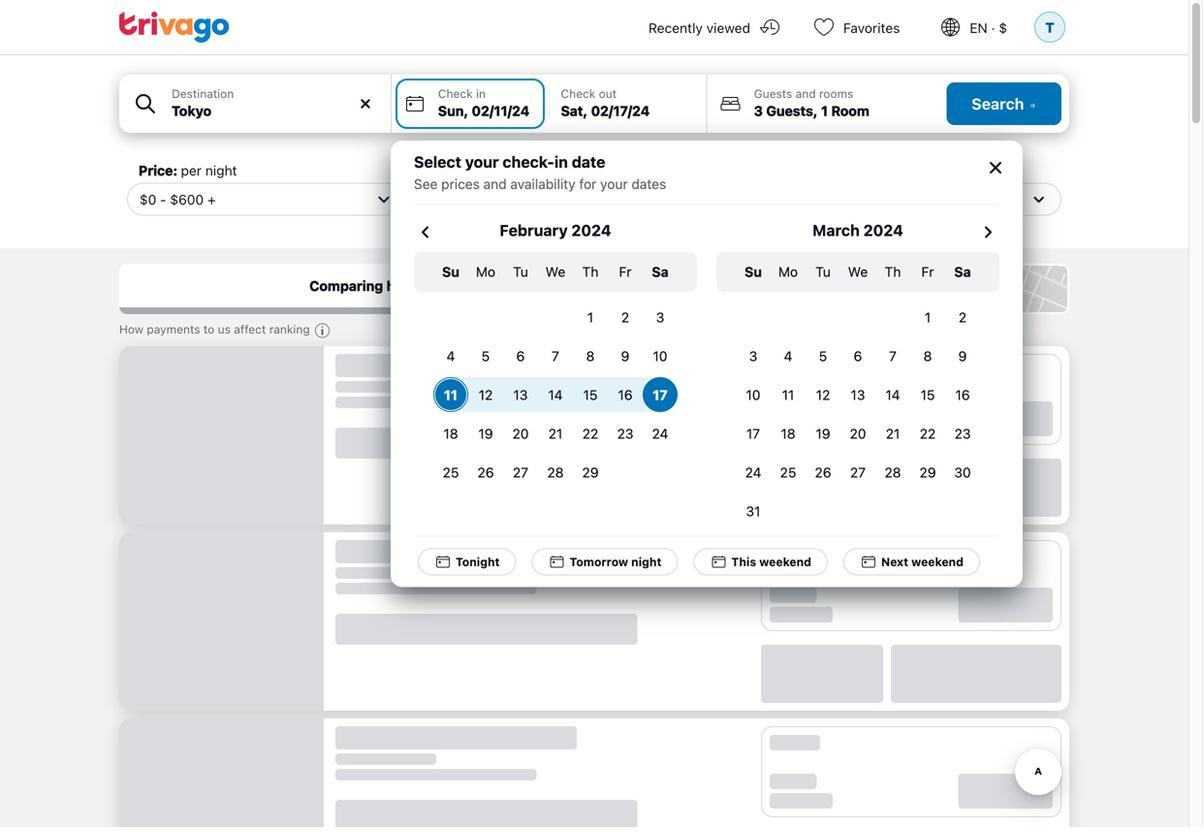 Task type: locate. For each thing, give the bounding box(es) containing it.
25 button up the 31 "button"
[[771, 455, 806, 490]]

2 27 from the left
[[850, 464, 866, 480]]

1 horizontal spatial 25
[[780, 464, 797, 480]]

1 27 from the left
[[513, 464, 529, 480]]

29 button
[[573, 455, 608, 490], [911, 455, 946, 490]]

0 horizontal spatial 4 button
[[433, 338, 468, 373]]

2 20 button from the left
[[841, 416, 876, 451]]

by
[[151, 281, 168, 297]]

3 button for march 2024
[[736, 338, 771, 373]]

weekend right this
[[760, 555, 812, 569]]

0 horizontal spatial 9
[[621, 348, 630, 364]]

check for sun,
[[438, 87, 473, 100]]

1 27 button from the left
[[503, 455, 538, 490]]

2 14 button from the left
[[876, 377, 911, 412]]

2 21 from the left
[[886, 425, 900, 441]]

2 weekend from the left
[[912, 555, 964, 569]]

in inside check in sun, 02/11/24
[[476, 87, 486, 100]]

2 19 from the left
[[816, 425, 831, 441]]

1 8 from the left
[[586, 348, 595, 364]]

2 button down map
[[946, 300, 980, 335]]

1 horizontal spatial 26
[[815, 464, 832, 480]]

25 up this weekend
[[780, 464, 797, 480]]

19 for february 2024
[[479, 425, 493, 441]]

9 button down booking
[[608, 338, 643, 373]]

1 15 button from the left
[[573, 377, 608, 412]]

fr up booking
[[619, 264, 632, 280]]

2 2 from the left
[[959, 309, 967, 325]]

1 horizontal spatial 16
[[956, 387, 970, 403]]

0 horizontal spatial 17 button
[[643, 377, 678, 412]]

2024 for february 2024
[[572, 221, 612, 240]]

14
[[548, 387, 563, 403], [886, 387, 901, 403]]

0 horizontal spatial 22
[[583, 425, 599, 441]]

0 horizontal spatial 25
[[443, 464, 459, 480]]

2 14 from the left
[[886, 387, 901, 403]]

0 horizontal spatial 7
[[552, 348, 559, 364]]

14 button
[[538, 377, 573, 412], [876, 377, 911, 412]]

0 horizontal spatial 24 button
[[643, 416, 678, 451]]

2 12 button from the left
[[806, 377, 841, 412]]

1 tu from the left
[[513, 264, 528, 280]]

2 27 button from the left
[[841, 455, 876, 490]]

availability
[[511, 176, 576, 192]]

17
[[653, 387, 668, 403], [747, 425, 760, 441]]

3 button
[[643, 300, 678, 335], [736, 338, 771, 373]]

2 18 button from the left
[[771, 416, 806, 451]]

2 15 from the left
[[921, 387, 935, 403]]

1 vertical spatial 17 button
[[736, 416, 771, 451]]

2 11 from the left
[[782, 387, 795, 403]]

th for march 2024
[[885, 264, 901, 280]]

tu down march
[[816, 264, 831, 280]]

29 left 30 button
[[920, 464, 936, 480]]

12
[[479, 387, 493, 403], [816, 387, 830, 403]]

0 vertical spatial 24 button
[[643, 416, 678, 451]]

2 2 button from the left
[[946, 300, 980, 335]]

2 button for march 2024
[[946, 300, 980, 335]]

1 vertical spatial prices
[[424, 278, 466, 294]]

15
[[583, 387, 598, 403], [921, 387, 935, 403]]

2 18 from the left
[[781, 425, 796, 441]]

31 button
[[736, 494, 771, 529]]

guest
[[591, 162, 630, 178]]

in up 02/11/24
[[476, 87, 486, 100]]

1 14 from the left
[[548, 387, 563, 403]]

17 for february 2024
[[653, 387, 668, 403]]

1 horizontal spatial 10
[[746, 387, 761, 403]]

26 button for march 2024
[[806, 455, 841, 490]]

1 horizontal spatial 7
[[889, 348, 897, 364]]

1 horizontal spatial tu
[[816, 264, 831, 280]]

20 button for march
[[841, 416, 876, 451]]

26 for march
[[815, 464, 832, 480]]

weekend for this weekend
[[760, 555, 812, 569]]

your
[[465, 153, 499, 171], [600, 176, 628, 192]]

0 horizontal spatial 24
[[652, 425, 669, 441]]

0 horizontal spatial 17
[[653, 387, 668, 403]]

1 horizontal spatial 17 button
[[736, 416, 771, 451]]

3 button down sites
[[643, 300, 678, 335]]

5 for february
[[482, 348, 490, 364]]

and down 'check-'
[[484, 176, 507, 192]]

stays found:
[[462, 281, 544, 297]]

0 horizontal spatial mo
[[476, 264, 496, 280]]

prices left from
[[424, 278, 466, 294]]

28 button
[[538, 455, 573, 490], [876, 455, 911, 490]]

1 21 from the left
[[549, 425, 563, 441]]

2 23 button from the left
[[946, 416, 980, 451]]

24 button for february 2024
[[643, 416, 678, 451]]

·
[[992, 20, 996, 36]]

02/17/24
[[591, 103, 650, 119]]

Destination field
[[119, 75, 391, 133]]

night right the tomorrow
[[631, 555, 662, 569]]

20 button for february
[[503, 416, 538, 451]]

19 button for march
[[806, 416, 841, 451]]

in
[[476, 87, 486, 100], [555, 153, 568, 171]]

2 mo from the left
[[779, 264, 798, 280]]

1 11 button from the left
[[433, 377, 468, 412]]

1 horizontal spatial 9 button
[[946, 338, 980, 373]]

select up previous image
[[428, 191, 467, 207]]

2 th from the left
[[885, 264, 901, 280]]

1 9 button from the left
[[608, 338, 643, 373]]

5 button
[[468, 338, 503, 373], [806, 338, 841, 373]]

27 button for february
[[503, 455, 538, 490]]

2 down booking
[[621, 309, 630, 325]]

29 up the tomorrow
[[582, 464, 599, 480]]

1 23 from the left
[[617, 425, 634, 441]]

0 horizontal spatial 12 button
[[468, 377, 503, 412]]

mo for february 2024
[[476, 264, 496, 280]]

we down 'march 2024'
[[848, 264, 868, 280]]

0 horizontal spatial 15
[[583, 387, 598, 403]]

7 down map button on the right of the page
[[889, 348, 897, 364]]

2 26 from the left
[[815, 464, 832, 480]]

2 6 button from the left
[[841, 338, 876, 373]]

tomorrow night
[[570, 555, 662, 569]]

16
[[618, 387, 633, 403], [956, 387, 970, 403]]

prices right see at the top of the page
[[441, 176, 480, 192]]

0 horizontal spatial 4
[[447, 348, 455, 364]]

29 for february 2024
[[582, 464, 599, 480]]

1 vertical spatial and
[[484, 176, 507, 192]]

2 8 from the left
[[924, 348, 932, 364]]

filters
[[427, 162, 469, 178], [834, 191, 872, 207]]

0 horizontal spatial 9 button
[[608, 338, 643, 373]]

2 26 button from the left
[[806, 455, 841, 490]]

1 horizontal spatial fr
[[922, 264, 934, 280]]

1 4 button from the left
[[433, 338, 468, 373]]

1 horizontal spatial 29
[[920, 464, 936, 480]]

1 horizontal spatial 4 button
[[771, 338, 806, 373]]

2 tu from the left
[[816, 264, 831, 280]]

14 button for february
[[538, 377, 573, 412]]

0 horizontal spatial 11 button
[[433, 377, 468, 412]]

1 horizontal spatial and
[[796, 87, 816, 100]]

16 button
[[608, 377, 643, 412], [946, 377, 980, 412]]

16 button for march 2024
[[946, 377, 980, 412]]

28 for february
[[547, 464, 564, 480]]

next weekend
[[882, 555, 964, 569]]

1 19 button from the left
[[468, 416, 503, 451]]

next image
[[977, 221, 1000, 244]]

march
[[813, 221, 860, 240]]

16 for february 2024
[[618, 387, 633, 403]]

2 5 button from the left
[[806, 338, 841, 373]]

0 horizontal spatial 28
[[547, 464, 564, 480]]

1 horizontal spatial 6
[[854, 348, 863, 364]]

0 horizontal spatial 25 button
[[433, 455, 468, 490]]

0 horizontal spatial 13 button
[[503, 377, 538, 412]]

15 button
[[573, 377, 608, 412], [911, 377, 946, 412]]

2 29 button from the left
[[911, 455, 946, 490]]

1 horizontal spatial check
[[561, 87, 596, 100]]

1 9 from the left
[[621, 348, 630, 364]]

0 vertical spatial night
[[205, 162, 237, 178]]

1 horizontal spatial your
[[600, 176, 628, 192]]

0 vertical spatial your
[[465, 153, 499, 171]]

1 we from the left
[[546, 264, 566, 280]]

3 for february 2024
[[656, 309, 665, 325]]

check up sat,
[[561, 87, 596, 100]]

1 2 button from the left
[[608, 300, 643, 335]]

0 horizontal spatial 26
[[478, 464, 494, 480]]

1 29 from the left
[[582, 464, 599, 480]]

filters up 'march 2024'
[[834, 191, 872, 207]]

1 6 from the left
[[517, 348, 525, 364]]

1 6 button from the left
[[503, 338, 538, 373]]

sa
[[652, 264, 669, 280], [955, 264, 971, 280]]

8 button down map button on the right of the page
[[911, 338, 946, 373]]

check for sat,
[[561, 87, 596, 100]]

weekend right next at the bottom right of the page
[[912, 555, 964, 569]]

clear image
[[357, 95, 374, 112]]

1 vertical spatial select
[[428, 191, 467, 207]]

1 horizontal spatial 25 button
[[771, 455, 806, 490]]

10
[[653, 348, 668, 364], [746, 387, 761, 403]]

6
[[517, 348, 525, 364], [854, 348, 863, 364]]

24 button
[[643, 416, 678, 451], [736, 455, 771, 490]]

guests,
[[767, 103, 818, 119]]

0 horizontal spatial 27 button
[[503, 455, 538, 490]]

0 horizontal spatial 16 button
[[608, 377, 643, 412]]

2 button for february 2024
[[608, 300, 643, 335]]

1 horizontal spatial weekend
[[912, 555, 964, 569]]

comparing hotel prices from multiple sites...
[[310, 278, 608, 294]]

7 button down map button on the right of the page
[[876, 338, 911, 373]]

1 26 button from the left
[[468, 455, 503, 490]]

2 fr from the left
[[922, 264, 934, 280]]

weekend
[[760, 555, 812, 569], [912, 555, 964, 569]]

1 21 button from the left
[[538, 416, 573, 451]]

1 button down sites...
[[573, 300, 608, 335]]

0 horizontal spatial 2 button
[[608, 300, 643, 335]]

0 horizontal spatial th
[[582, 264, 599, 280]]

1 16 button from the left
[[608, 377, 643, 412]]

1 horizontal spatial 28 button
[[876, 455, 911, 490]]

2 we from the left
[[848, 264, 868, 280]]

8 down sites...
[[586, 348, 595, 364]]

1 5 button from the left
[[468, 338, 503, 373]]

1 22 from the left
[[583, 425, 599, 441]]

0 horizontal spatial 18 button
[[433, 416, 468, 451]]

2 1 button from the left
[[911, 300, 946, 335]]

26 button
[[468, 455, 503, 490], [806, 455, 841, 490]]

check up sun,
[[438, 87, 473, 100]]

0 horizontal spatial 5
[[482, 348, 490, 364]]

11 for february 2024
[[444, 387, 458, 403]]

room
[[832, 103, 870, 119]]

1 26 from the left
[[478, 464, 494, 480]]

30
[[955, 464, 971, 480]]

sort
[[119, 281, 148, 297]]

1 horizontal spatial 2024
[[864, 221, 904, 240]]

tu up found:
[[513, 264, 528, 280]]

24 button for march 2024
[[736, 455, 771, 490]]

19 for march 2024
[[816, 425, 831, 441]]

10 button
[[643, 338, 678, 373], [736, 377, 771, 412]]

10 button for march 2024
[[736, 377, 771, 412]]

1 horizontal spatial 22
[[920, 425, 936, 441]]

sat,
[[561, 103, 588, 119]]

and up guests,
[[796, 87, 816, 100]]

1 29 button from the left
[[573, 455, 608, 490]]

1 19 from the left
[[479, 425, 493, 441]]

1 horizontal spatial 1 button
[[911, 300, 946, 335]]

2 4 button from the left
[[771, 338, 806, 373]]

19 button for february
[[468, 416, 503, 451]]

0 horizontal spatial 23 button
[[608, 416, 643, 451]]

1 horizontal spatial 15
[[921, 387, 935, 403]]

sa up map
[[955, 264, 971, 280]]

9
[[621, 348, 630, 364], [959, 348, 967, 364]]

2 19 button from the left
[[806, 416, 841, 451]]

0 horizontal spatial in
[[476, 87, 486, 100]]

1 12 from the left
[[479, 387, 493, 403]]

0 vertical spatial select
[[414, 153, 462, 171]]

5 button for february
[[468, 338, 503, 373]]

1 horizontal spatial 23
[[955, 425, 971, 441]]

9 down map
[[959, 348, 967, 364]]

2 25 from the left
[[780, 464, 797, 480]]

tonight
[[456, 555, 500, 569]]

1 horizontal spatial 27 button
[[841, 455, 876, 490]]

1 horizontal spatial 13
[[851, 387, 866, 403]]

su left from
[[442, 264, 460, 280]]

8 button
[[573, 338, 608, 373], [911, 338, 946, 373]]

see
[[414, 176, 438, 192]]

to
[[204, 322, 215, 336]]

29 button for february 2024
[[573, 455, 608, 490]]

27 button
[[503, 455, 538, 490], [841, 455, 876, 490]]

6 button for march
[[841, 338, 876, 373]]

1 horizontal spatial 6 button
[[841, 338, 876, 373]]

price:
[[139, 162, 178, 178]]

26
[[478, 464, 494, 480], [815, 464, 832, 480]]

check inside check out sat, 02/17/24
[[561, 87, 596, 100]]

0 horizontal spatial 22 button
[[573, 416, 608, 451]]

1 th from the left
[[582, 264, 599, 280]]

1 horizontal spatial in
[[555, 153, 568, 171]]

2 11 button from the left
[[771, 377, 806, 412]]

2 su from the left
[[745, 264, 762, 280]]

select up see at the top of the page
[[414, 153, 462, 171]]

2024
[[572, 221, 612, 240], [864, 221, 904, 240]]

price: per night
[[139, 162, 237, 178]]

we for february
[[546, 264, 566, 280]]

0 horizontal spatial 15 button
[[573, 377, 608, 412]]

0 horizontal spatial 2024
[[572, 221, 612, 240]]

2 29 from the left
[[920, 464, 936, 480]]

su up searched:
[[745, 264, 762, 280]]

25 button up tonight
[[433, 455, 468, 490]]

15 for february 2024
[[583, 387, 598, 403]]

26 button for february 2024
[[468, 455, 503, 490]]

21
[[549, 425, 563, 441], [886, 425, 900, 441]]

8 for march 2024
[[924, 348, 932, 364]]

0 vertical spatial in
[[476, 87, 486, 100]]

8 button for march 2024
[[911, 338, 946, 373]]

2 down map
[[959, 309, 967, 325]]

0 vertical spatial 10
[[653, 348, 668, 364]]

9 down booking
[[621, 348, 630, 364]]

0 horizontal spatial 13
[[514, 387, 528, 403]]

recently viewed
[[649, 20, 751, 36]]

1 7 button from the left
[[538, 338, 573, 373]]

14 for february
[[548, 387, 563, 403]]

1 horizontal spatial 26 button
[[806, 455, 841, 490]]

3 button down searched:
[[736, 338, 771, 373]]

1 fr from the left
[[619, 264, 632, 280]]

your right for
[[600, 176, 628, 192]]

17 button for march 2024
[[736, 416, 771, 451]]

1 horizontal spatial 14 button
[[876, 377, 911, 412]]

0 horizontal spatial 23
[[617, 425, 634, 441]]

2 6 from the left
[[854, 348, 863, 364]]

1 2024 from the left
[[572, 221, 612, 240]]

13 for february
[[514, 387, 528, 403]]

1 mo from the left
[[476, 264, 496, 280]]

22 for february 2024
[[583, 425, 599, 441]]

1 horizontal spatial 11
[[782, 387, 795, 403]]

1 8 button from the left
[[573, 338, 608, 373]]

2024 down "8+"
[[572, 221, 612, 240]]

1 28 button from the left
[[538, 455, 573, 490]]

filters down sun,
[[427, 162, 469, 178]]

your left 'check-'
[[465, 153, 499, 171]]

1 28 from the left
[[547, 464, 564, 480]]

1 7 from the left
[[552, 348, 559, 364]]

1 20 from the left
[[513, 425, 529, 441]]

23 button for march 2024
[[946, 416, 980, 451]]

7 button for march
[[876, 338, 911, 373]]

8 button down sites...
[[573, 338, 608, 373]]

1 horizontal spatial 12
[[816, 387, 830, 403]]

1 4 from the left
[[447, 348, 455, 364]]

check
[[438, 87, 473, 100], [561, 87, 596, 100]]

23
[[617, 425, 634, 441], [955, 425, 971, 441]]

9 button
[[608, 338, 643, 373], [946, 338, 980, 373]]

1 20 button from the left
[[503, 416, 538, 451]]

1 horizontal spatial 4
[[784, 348, 793, 364]]

2 25 button from the left
[[771, 455, 806, 490]]

1 button down map
[[911, 300, 946, 335]]

0 vertical spatial 3
[[754, 103, 763, 119]]

sa for february 2024
[[652, 264, 669, 280]]

su
[[442, 264, 460, 280], [745, 264, 762, 280]]

0 horizontal spatial fr
[[619, 264, 632, 280]]

12 for march 2024
[[816, 387, 830, 403]]

and
[[796, 87, 816, 100], [484, 176, 507, 192]]

select inside select your check-in date see prices and availability for your dates
[[414, 153, 462, 171]]

1 sa from the left
[[652, 264, 669, 280]]

20 for february
[[513, 425, 529, 441]]

1 check from the left
[[438, 87, 473, 100]]

1 12 button from the left
[[468, 377, 503, 412]]

0 horizontal spatial 27
[[513, 464, 529, 480]]

2 8 button from the left
[[911, 338, 946, 373]]

1 5 from the left
[[482, 348, 490, 364]]

1 su from the left
[[442, 264, 460, 280]]

2 16 from the left
[[956, 387, 970, 403]]

0 horizontal spatial 3 button
[[643, 300, 678, 335]]

0 vertical spatial 3 button
[[643, 300, 678, 335]]

fr for march 2024
[[922, 264, 934, 280]]

2 5 from the left
[[819, 348, 827, 364]]

sa up sites
[[652, 264, 669, 280]]

29 button up the tomorrow
[[573, 455, 608, 490]]

13 button for march
[[841, 377, 876, 412]]

22 button for february 2024
[[573, 416, 608, 451]]

1 horizontal spatial 12 button
[[806, 377, 841, 412]]

2 20 from the left
[[850, 425, 866, 441]]

th down 'march 2024'
[[885, 264, 901, 280]]

how payments to us affect ranking button
[[119, 322, 335, 342]]

7 down 'multiple'
[[552, 348, 559, 364]]

0 horizontal spatial su
[[442, 264, 460, 280]]

rooms
[[819, 87, 854, 100]]

2024 right march
[[864, 221, 904, 240]]

0 horizontal spatial 12
[[479, 387, 493, 403]]

1 18 from the left
[[444, 425, 458, 441]]

7 button
[[538, 338, 573, 373], [876, 338, 911, 373]]

15 for march 2024
[[921, 387, 935, 403]]

0 horizontal spatial 8 button
[[573, 338, 608, 373]]

2 28 from the left
[[885, 464, 901, 480]]

1 horizontal spatial we
[[848, 264, 868, 280]]

1 horizontal spatial 16 button
[[946, 377, 980, 412]]

1 13 from the left
[[514, 387, 528, 403]]

check-
[[503, 153, 555, 171]]

29 button left 30
[[911, 455, 946, 490]]

0 vertical spatial filters
[[427, 162, 469, 178]]

16 for march 2024
[[956, 387, 970, 403]]

in inside select your check-in date see prices and availability for your dates
[[555, 153, 568, 171]]

2 15 button from the left
[[911, 377, 946, 412]]

2 for march 2024
[[959, 309, 967, 325]]

1 horizontal spatial th
[[885, 264, 901, 280]]

2 4 from the left
[[784, 348, 793, 364]]

check out sat, 02/17/24
[[561, 87, 650, 119]]

0 vertical spatial prices
[[441, 176, 480, 192]]

0 horizontal spatial 19 button
[[468, 416, 503, 451]]

select for select
[[428, 191, 467, 207]]

0 horizontal spatial 18
[[444, 425, 458, 441]]

13
[[514, 387, 528, 403], [851, 387, 866, 403]]

22
[[583, 425, 599, 441], [920, 425, 936, 441]]

1 11 from the left
[[444, 387, 458, 403]]

0 vertical spatial and
[[796, 87, 816, 100]]

1 vertical spatial 17
[[747, 425, 760, 441]]

4
[[447, 348, 455, 364], [784, 348, 793, 364]]

2 22 from the left
[[920, 425, 936, 441]]

24
[[652, 425, 669, 441], [745, 464, 762, 480]]

1 18 button from the left
[[433, 416, 468, 451]]

7 button for february
[[538, 338, 573, 373]]

mo up stays
[[476, 264, 496, 280]]

23 for march 2024
[[955, 425, 971, 441]]

city center
[[919, 191, 987, 207]]

1 button
[[573, 300, 608, 335], [911, 300, 946, 335]]

comparing
[[310, 278, 383, 294]]

2 28 button from the left
[[876, 455, 911, 490]]

night right per
[[205, 162, 237, 178]]

9 button down map
[[946, 338, 980, 373]]

1 vertical spatial 10
[[746, 387, 761, 403]]

fr down city on the right top of the page
[[922, 264, 934, 280]]

out
[[599, 87, 617, 100]]

7 button down 'multiple'
[[538, 338, 573, 373]]

2 button down booking
[[608, 300, 643, 335]]

8 down map button on the right of the page
[[924, 348, 932, 364]]

1 2 from the left
[[621, 309, 630, 325]]

for
[[579, 176, 597, 192]]

check inside check in sun, 02/11/24
[[438, 87, 473, 100]]

23 for february 2024
[[617, 425, 634, 441]]

9 for february 2024
[[621, 348, 630, 364]]

we down february 2024
[[546, 264, 566, 280]]

10 for february 2024
[[653, 348, 668, 364]]

th up booking
[[582, 264, 599, 280]]

2 16 button from the left
[[946, 377, 980, 412]]

11
[[444, 387, 458, 403], [782, 387, 795, 403]]

12 button
[[468, 377, 503, 412], [806, 377, 841, 412]]

2 sa from the left
[[955, 264, 971, 280]]

2 22 button from the left
[[911, 416, 946, 451]]

18 button for february 2024
[[433, 416, 468, 451]]

sun,
[[438, 103, 469, 119]]

20
[[513, 425, 529, 441], [850, 425, 866, 441]]

in left "date"
[[555, 153, 568, 171]]

1 horizontal spatial 20
[[850, 425, 866, 441]]

0 horizontal spatial sa
[[652, 264, 669, 280]]

10 button for february 2024
[[643, 338, 678, 373]]

25 up tonight
[[443, 464, 459, 480]]

1 16 from the left
[[618, 387, 633, 403]]

1 14 button from the left
[[538, 377, 573, 412]]

2 button
[[608, 300, 643, 335], [946, 300, 980, 335]]

1 horizontal spatial sa
[[955, 264, 971, 280]]

18 for february
[[444, 425, 458, 441]]

1 horizontal spatial 19
[[816, 425, 831, 441]]

mo down applied
[[779, 264, 798, 280]]

we for march
[[848, 264, 868, 280]]

1 horizontal spatial 13 button
[[841, 377, 876, 412]]

2 12 from the left
[[816, 387, 830, 403]]

us
[[218, 322, 231, 336]]

$
[[999, 20, 1008, 36]]



Task type: describe. For each thing, give the bounding box(es) containing it.
0 horizontal spatial filters
[[427, 162, 469, 178]]

21 button for february
[[538, 416, 573, 451]]

0 horizontal spatial your
[[465, 153, 499, 171]]

how payments to us affect ranking
[[119, 322, 310, 336]]

12 button for february
[[468, 377, 503, 412]]

24 for march 2024
[[745, 464, 762, 480]]

viewed
[[707, 20, 751, 36]]

sites...
[[562, 278, 608, 294]]

this weekend
[[732, 555, 812, 569]]

-
[[160, 191, 166, 207]]

$0
[[140, 191, 156, 207]]

4 for february
[[447, 348, 455, 364]]

7 for february
[[552, 348, 559, 364]]

16 button for february 2024
[[608, 377, 643, 412]]

map
[[936, 281, 965, 297]]

tu for march
[[816, 264, 831, 280]]

11 for march 2024
[[782, 387, 795, 403]]

21 for march
[[886, 425, 900, 441]]

1 vertical spatial your
[[600, 176, 628, 192]]

dates
[[632, 176, 667, 192]]

22 for march 2024
[[920, 425, 936, 441]]

21 button for march
[[876, 416, 911, 451]]

10 for march 2024
[[746, 387, 761, 403]]

28 button for february
[[538, 455, 573, 490]]

weekend for next weekend
[[912, 555, 964, 569]]

9 button for february 2024
[[608, 338, 643, 373]]

guest rating
[[591, 162, 673, 178]]

25 button for march 2024
[[771, 455, 806, 490]]

select your check-in date see prices and availability for your dates
[[414, 153, 667, 192]]

t button
[[1031, 0, 1070, 54]]

30 button
[[946, 455, 980, 490]]

center
[[947, 191, 987, 207]]

5 button for march
[[806, 338, 841, 373]]

1 inside guests and rooms 3 guests, 1 room
[[821, 103, 828, 119]]

booking sites searched:
[[597, 281, 750, 297]]

check in sun, 02/11/24
[[438, 87, 530, 119]]

affect
[[234, 322, 266, 336]]

recently viewed button
[[625, 0, 797, 54]]

payments
[[147, 322, 200, 336]]

su for march
[[745, 264, 762, 280]]

previous image
[[414, 221, 437, 244]]

14 for march
[[886, 387, 901, 403]]

city center button
[[906, 160, 1062, 216]]

21 for february
[[549, 425, 563, 441]]

9 button for march 2024
[[946, 338, 980, 373]]

+
[[207, 191, 216, 207]]

1 horizontal spatial filters
[[834, 191, 872, 207]]

next
[[882, 555, 909, 569]]

how
[[119, 322, 144, 336]]

24 for february 2024
[[652, 425, 669, 441]]

4 button for february 2024
[[433, 338, 468, 373]]

guests
[[754, 87, 793, 100]]

13 button for february
[[503, 377, 538, 412]]

Destination search field
[[172, 101, 379, 121]]

trivago logo image
[[119, 12, 230, 43]]

4 for march
[[784, 348, 793, 364]]

2024 for march 2024
[[864, 221, 904, 240]]

favorites
[[844, 20, 900, 36]]

search
[[970, 95, 1023, 113]]

destination
[[172, 87, 234, 100]]

25 for february 2024
[[443, 464, 459, 480]]

6 button for february
[[503, 338, 538, 373]]

8+
[[592, 191, 608, 207]]

12 for february 2024
[[479, 387, 493, 403]]

26 for february
[[478, 464, 494, 480]]

map button
[[806, 264, 1070, 314]]

7 for march
[[889, 348, 897, 364]]

city
[[919, 191, 944, 207]]

february 2024
[[500, 221, 612, 240]]

ranking
[[269, 322, 310, 336]]

fr for february 2024
[[619, 264, 632, 280]]

en
[[970, 20, 988, 36]]

su for february
[[442, 264, 460, 280]]

11 button for february 2024
[[433, 377, 468, 412]]

sa for march 2024
[[955, 264, 971, 280]]

this
[[732, 555, 757, 569]]

02/11/24
[[472, 103, 530, 119]]

8 for february 2024
[[586, 348, 595, 364]]

20 for march
[[850, 425, 866, 441]]

28 for march
[[885, 464, 901, 480]]

18 button for march 2024
[[771, 416, 806, 451]]

applied
[[782, 191, 830, 207]]

17 button for february 2024
[[643, 377, 678, 412]]

march 2024
[[813, 221, 904, 240]]

found:
[[500, 281, 540, 297]]

31
[[746, 503, 761, 519]]

prices inside select your check-in date see prices and availability for your dates
[[441, 176, 480, 192]]

3 button for february 2024
[[643, 300, 678, 335]]

5 for march
[[819, 348, 827, 364]]

mo for march 2024
[[779, 264, 798, 280]]

22 button for march 2024
[[911, 416, 946, 451]]

multiple
[[504, 278, 558, 294]]

and inside select your check-in date see prices and availability for your dates
[[484, 176, 507, 192]]

17 for march 2024
[[747, 425, 760, 441]]

search button
[[947, 82, 1062, 125]]

en · $
[[970, 20, 1008, 36]]

february
[[500, 221, 568, 240]]

stays
[[462, 281, 496, 297]]

favorites link
[[797, 0, 924, 54]]

1 vertical spatial night
[[631, 555, 662, 569]]

from
[[469, 278, 501, 294]]

and inside guests and rooms 3 guests, 1 room
[[796, 87, 816, 100]]

9 for march 2024
[[959, 348, 967, 364]]

per
[[181, 162, 202, 178]]

8 button for february 2024
[[573, 338, 608, 373]]

2 for february 2024
[[621, 309, 630, 325]]

tomorrow
[[570, 555, 628, 569]]

sort by
[[119, 281, 168, 297]]

tu for february
[[513, 264, 528, 280]]

t
[[1046, 19, 1055, 35]]

booking
[[597, 281, 648, 297]]

$600
[[170, 191, 204, 207]]

12 button for march
[[806, 377, 841, 412]]

29 for march 2024
[[920, 464, 936, 480]]

applied filters
[[782, 191, 872, 207]]

recently
[[649, 20, 703, 36]]

hotel
[[387, 278, 421, 294]]

date
[[572, 153, 606, 171]]

sites
[[652, 281, 681, 297]]

guests and rooms 3 guests, 1 room
[[754, 87, 870, 119]]

rating
[[633, 162, 673, 178]]

$0 - $600 +
[[140, 191, 216, 207]]

3 for march 2024
[[749, 348, 758, 364]]

1 button for february 2024
[[573, 300, 608, 335]]

en · $ button
[[924, 0, 1031, 54]]

29 button for march 2024
[[911, 455, 946, 490]]

th for february 2024
[[582, 264, 599, 280]]

searched:
[[685, 281, 747, 297]]

3 inside guests and rooms 3 guests, 1 room
[[754, 103, 763, 119]]

6 for february
[[517, 348, 525, 364]]

18 for march
[[781, 425, 796, 441]]

4 button for march 2024
[[771, 338, 806, 373]]

14 button for march
[[876, 377, 911, 412]]

0 horizontal spatial night
[[205, 162, 237, 178]]

15 button for march 2024
[[911, 377, 946, 412]]

11 button for march 2024
[[771, 377, 806, 412]]

27 button for march
[[841, 455, 876, 490]]

15 button for february 2024
[[573, 377, 608, 412]]



